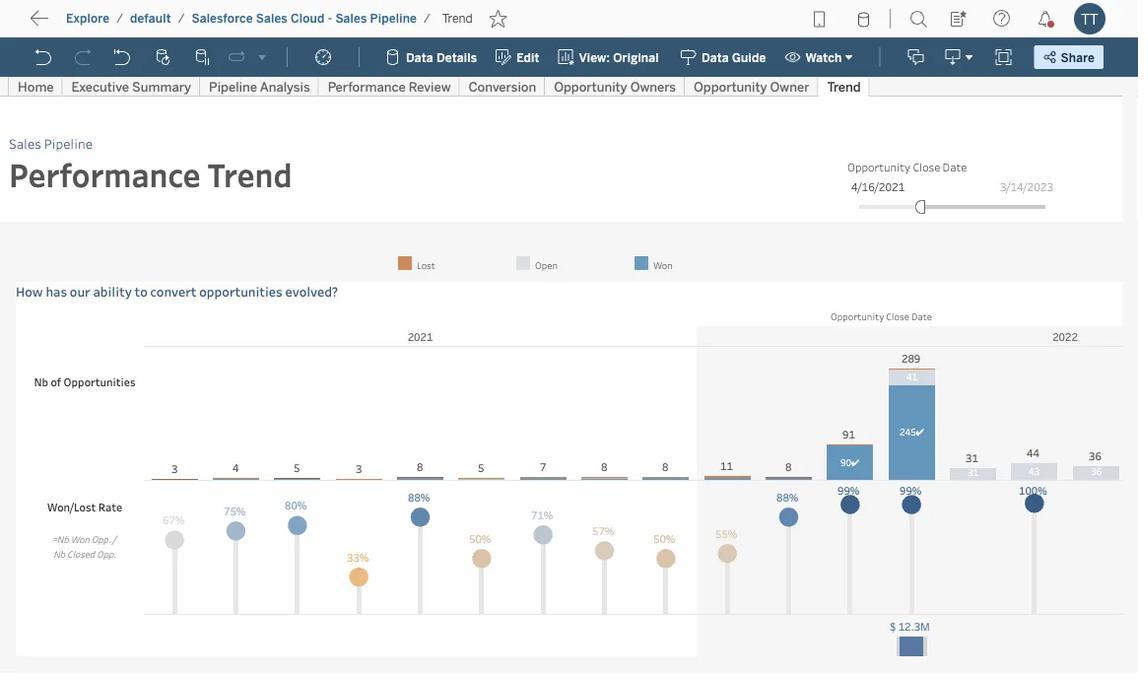 Task type: locate. For each thing, give the bounding box(es) containing it.
trend element
[[436, 11, 479, 26]]

2 / from the left
[[178, 11, 185, 26]]

0 horizontal spatial /
[[116, 11, 123, 26]]

/ left trend
[[424, 11, 430, 26]]

2 sales from the left
[[335, 11, 367, 26]]

to
[[89, 15, 104, 34]]

salesforce sales cloud - sales pipeline link
[[191, 10, 418, 27]]

-
[[328, 11, 332, 26]]

/
[[116, 11, 123, 26], [178, 11, 185, 26], [424, 11, 430, 26]]

explore
[[66, 11, 110, 26]]

sales right -
[[335, 11, 367, 26]]

1 horizontal spatial /
[[178, 11, 185, 26]]

0 horizontal spatial sales
[[256, 11, 287, 26]]

/ right to
[[116, 11, 123, 26]]

sales
[[256, 11, 287, 26], [335, 11, 367, 26]]

sales left cloud
[[256, 11, 287, 26]]

/ right default
[[178, 11, 185, 26]]

2 horizontal spatial /
[[424, 11, 430, 26]]

1 horizontal spatial sales
[[335, 11, 367, 26]]

skip to content
[[51, 15, 169, 34]]

1 / from the left
[[116, 11, 123, 26]]



Task type: describe. For each thing, give the bounding box(es) containing it.
skip
[[51, 15, 85, 34]]

content
[[108, 15, 169, 34]]

pipeline
[[370, 11, 417, 26]]

default link
[[129, 10, 172, 27]]

salesforce
[[192, 11, 253, 26]]

cloud
[[291, 11, 325, 26]]

1 sales from the left
[[256, 11, 287, 26]]

3 / from the left
[[424, 11, 430, 26]]

trend
[[442, 11, 473, 26]]

explore link
[[65, 10, 111, 27]]

skip to content link
[[47, 11, 201, 38]]

explore / default / salesforce sales cloud - sales pipeline /
[[66, 11, 430, 26]]

default
[[130, 11, 171, 26]]



Task type: vqa. For each thing, say whether or not it's contained in the screenshot.
have on the top left of page
no



